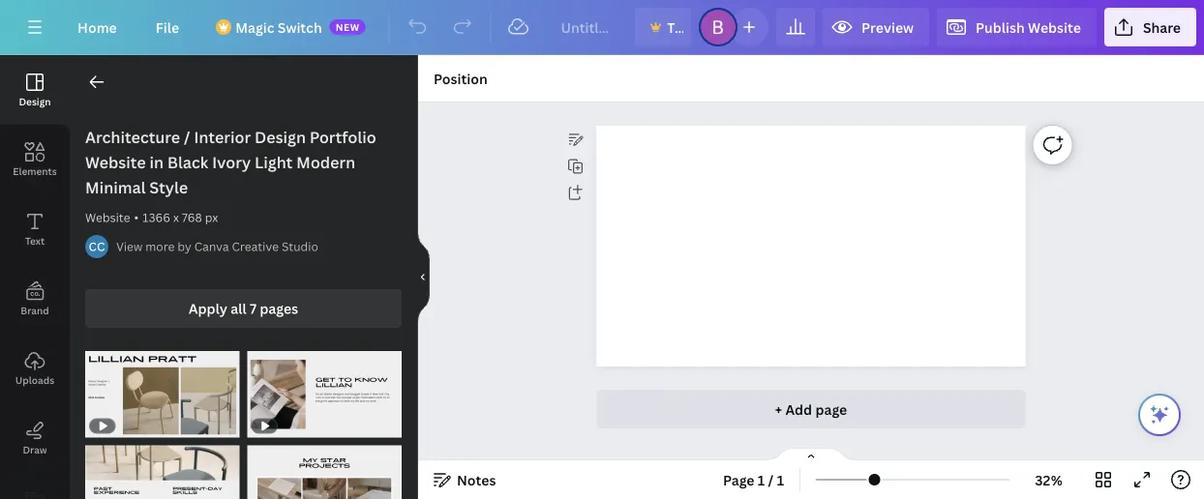 Task type: vqa. For each thing, say whether or not it's contained in the screenshot.
group
no



Task type: locate. For each thing, give the bounding box(es) containing it.
1 vertical spatial design
[[255, 127, 306, 148]]

1 down show pages image
[[777, 471, 784, 490]]

1
[[758, 471, 765, 490], [777, 471, 784, 490]]

x
[[173, 210, 179, 226]]

design up "elements" button
[[19, 95, 51, 108]]

design inside architecture / interior design portfolio website in black  ivory  light modern minimal style
[[255, 127, 306, 148]]

studio
[[282, 239, 318, 255]]

publish website button
[[937, 8, 1097, 46]]

uploads
[[15, 374, 54, 387]]

2 vertical spatial website
[[85, 210, 130, 226]]

uploads button
[[0, 334, 70, 404]]

position
[[434, 69, 488, 88]]

position button
[[426, 63, 496, 94]]

architecture / interior design portfolio website in black  ivory  light modern minimal style element
[[85, 352, 240, 438], [247, 352, 402, 438], [85, 446, 240, 500], [247, 446, 402, 500]]

text button
[[0, 195, 70, 264]]

more
[[146, 239, 175, 255]]

draw
[[23, 444, 47, 457]]

minimal
[[85, 177, 146, 198]]

main menu bar
[[0, 0, 1205, 55]]

2 1 from the left
[[777, 471, 784, 490]]

share button
[[1105, 8, 1197, 46]]

notes
[[457, 471, 496, 490]]

style
[[149, 177, 188, 198]]

magic
[[235, 18, 275, 36]]

apply all 7 pages button
[[85, 290, 402, 328]]

32%
[[1035, 471, 1063, 490]]

website down minimal
[[85, 210, 130, 226]]

0 vertical spatial website
[[1028, 18, 1082, 36]]

1 horizontal spatial 1
[[777, 471, 784, 490]]

/
[[184, 127, 190, 148], [768, 471, 774, 490]]

0 horizontal spatial /
[[184, 127, 190, 148]]

/ inside architecture / interior design portfolio website in black  ivory  light modern minimal style
[[184, 127, 190, 148]]

/ up black
[[184, 127, 190, 148]]

canva creative studio element
[[85, 235, 108, 259]]

/ right page
[[768, 471, 774, 490]]

1 right page
[[758, 471, 765, 490]]

page
[[723, 471, 755, 490]]

website
[[1028, 18, 1082, 36], [85, 152, 146, 173], [85, 210, 130, 226]]

website inside architecture / interior design portfolio website in black  ivory  light modern minimal style
[[85, 152, 146, 173]]

0 vertical spatial /
[[184, 127, 190, 148]]

0 horizontal spatial design
[[19, 95, 51, 108]]

1 horizontal spatial /
[[768, 471, 774, 490]]

design up light
[[255, 127, 306, 148]]

1 vertical spatial website
[[85, 152, 146, 173]]

website up minimal
[[85, 152, 146, 173]]

website right publish
[[1028, 18, 1082, 36]]

brand
[[21, 304, 49, 317]]

home link
[[62, 8, 132, 46]]

elements button
[[0, 125, 70, 195]]

preview button
[[823, 8, 930, 46]]

view more by canva creative studio
[[116, 239, 318, 255]]

brand button
[[0, 264, 70, 334]]

website inside dropdown button
[[1028, 18, 1082, 36]]

hide image
[[417, 231, 430, 324]]

1 horizontal spatial design
[[255, 127, 306, 148]]

0 horizontal spatial 1
[[758, 471, 765, 490]]

768
[[182, 210, 202, 226]]

file button
[[140, 8, 195, 46]]

design
[[19, 95, 51, 108], [255, 127, 306, 148]]

creative
[[232, 239, 279, 255]]

share
[[1144, 18, 1181, 36]]

0 vertical spatial design
[[19, 95, 51, 108]]

canva assistant image
[[1148, 404, 1172, 427]]

view more by canva creative studio button
[[116, 237, 318, 257]]



Task type: describe. For each thing, give the bounding box(es) containing it.
architecture / interior design portfolio website in black  ivory  light modern minimal style
[[85, 127, 376, 198]]

publish website
[[976, 18, 1082, 36]]

apply
[[189, 300, 227, 318]]

design inside button
[[19, 95, 51, 108]]

canva
[[194, 239, 229, 255]]

text
[[25, 234, 45, 247]]

add
[[786, 400, 813, 419]]

notes button
[[426, 465, 504, 496]]

interior
[[194, 127, 251, 148]]

projects image
[[0, 474, 70, 500]]

draw button
[[0, 404, 70, 474]]

elements
[[13, 165, 57, 178]]

all
[[231, 300, 247, 318]]

page
[[816, 400, 848, 419]]

+ add page button
[[597, 390, 1026, 429]]

ivory
[[212, 152, 251, 173]]

home
[[77, 18, 117, 36]]

in
[[150, 152, 164, 173]]

view
[[116, 239, 143, 255]]

file
[[156, 18, 179, 36]]

design button
[[0, 55, 70, 125]]

7
[[250, 300, 257, 318]]

magic switch
[[235, 18, 322, 36]]

architecture
[[85, 127, 180, 148]]

by
[[178, 239, 192, 255]]

1 vertical spatial /
[[768, 471, 774, 490]]

side panel tab list
[[0, 55, 70, 500]]

pages
[[260, 300, 298, 318]]

1366 x 768 px
[[143, 210, 218, 226]]

publish
[[976, 18, 1025, 36]]

show pages image
[[765, 447, 858, 463]]

modern
[[296, 152, 356, 173]]

page 1 / 1
[[723, 471, 784, 490]]

1366
[[143, 210, 170, 226]]

Design title text field
[[546, 8, 627, 46]]

1 1 from the left
[[758, 471, 765, 490]]

preview
[[862, 18, 914, 36]]

32% button
[[1018, 465, 1081, 496]]

+ add page
[[775, 400, 848, 419]]

light
[[255, 152, 293, 173]]

+
[[775, 400, 783, 419]]

black
[[167, 152, 208, 173]]

portfolio
[[310, 127, 376, 148]]

new
[[336, 20, 360, 33]]

canva creative studio image
[[85, 235, 108, 259]]

apply all 7 pages
[[189, 300, 298, 318]]

px
[[205, 210, 218, 226]]

switch
[[278, 18, 322, 36]]



